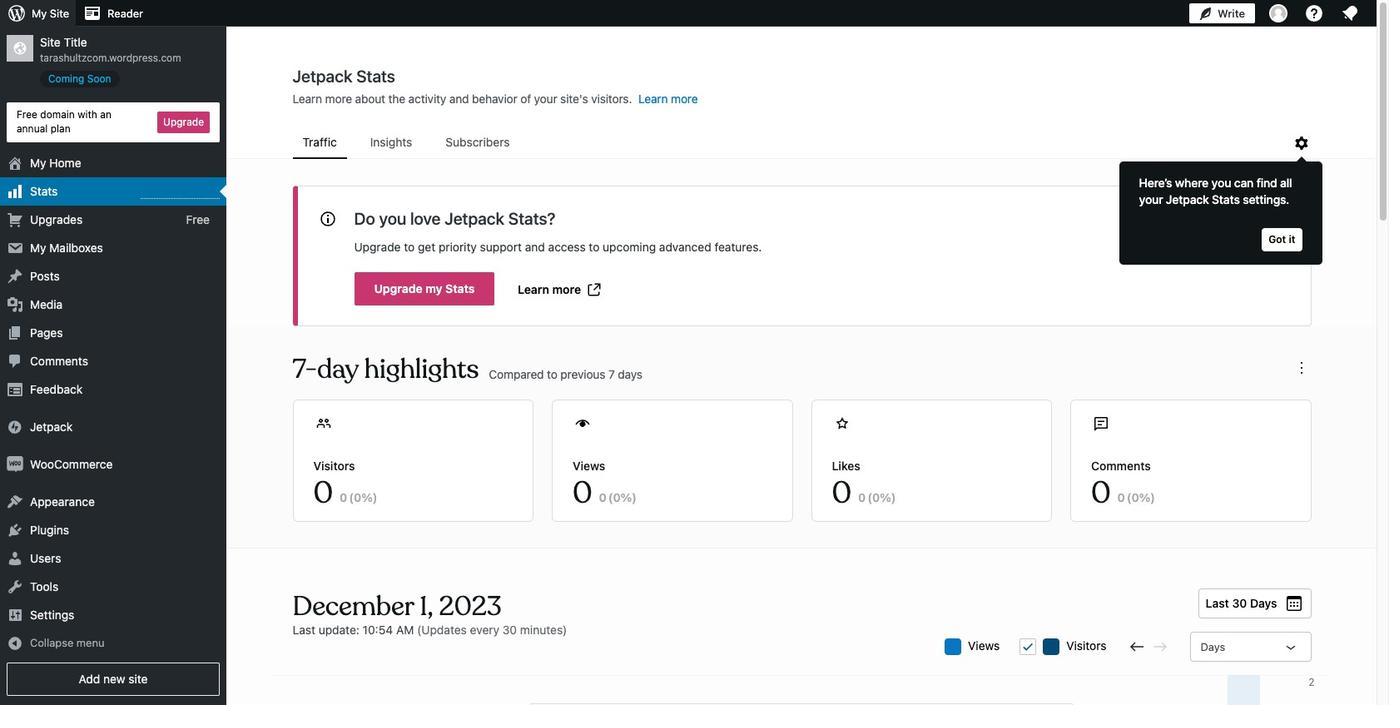 Task type: describe. For each thing, give the bounding box(es) containing it.
it
[[1289, 233, 1296, 246]]

free for free domain with an annual plan
[[17, 108, 37, 121]]

%) for views 0 0 ( 0 %)
[[621, 490, 637, 505]]

collapse
[[30, 636, 74, 649]]

the
[[388, 92, 405, 106]]

december 1, 2023 last update: 10:54 am (updates every 30 minutes)
[[293, 589, 567, 637]]

7
[[609, 367, 615, 381]]

where
[[1175, 176, 1209, 190]]

upgrades
[[30, 212, 83, 226]]

( for views 0 0 ( 0 %)
[[608, 490, 613, 505]]

with
[[78, 108, 97, 121]]

upgrade for upgrade
[[163, 116, 204, 128]]

tarashultzcom.wordpress.com
[[40, 52, 181, 64]]

update:
[[319, 623, 360, 637]]

last 30 days button
[[1199, 589, 1312, 619]]

30 inside december 1, 2023 last update: 10:54 am (updates every 30 minutes)
[[503, 623, 517, 637]]

likes 0 0 ( 0 %)
[[832, 459, 896, 512]]

got
[[1269, 233, 1287, 246]]

menu inside the jetpack stats main content
[[293, 127, 1292, 159]]

pages
[[30, 325, 63, 339]]

behavior
[[472, 92, 518, 106]]

media link
[[0, 290, 226, 319]]

minutes)
[[520, 623, 567, 637]]

get
[[418, 240, 436, 254]]

1,
[[420, 589, 433, 624]]

highlights
[[364, 352, 479, 386]]

( for visitors 0 0 ( 0 %)
[[349, 490, 354, 505]]

7-
[[293, 352, 317, 386]]

love
[[410, 209, 441, 228]]

my for my home
[[30, 155, 46, 169]]

upgrade for upgrade my stats
[[374, 281, 423, 296]]

more inside jetpack stats learn more about the activity and behavior of your site's visitors. learn more
[[325, 92, 352, 106]]

2023
[[439, 589, 502, 624]]

0 horizontal spatial stats
[[30, 184, 58, 198]]

stats link
[[0, 177, 226, 205]]

views for views
[[968, 639, 1000, 653]]

stats inside button
[[446, 281, 475, 296]]

%) for visitors 0 0 ( 0 %)
[[361, 490, 378, 505]]

upgrade button
[[157, 111, 210, 133]]

here's
[[1139, 176, 1172, 190]]

likes
[[832, 459, 861, 473]]

last inside december 1, 2023 last update: 10:54 am (updates every 30 minutes)
[[293, 623, 315, 637]]

do you love jetpack stats?
[[354, 209, 556, 228]]

features.
[[715, 240, 762, 254]]

compared to previous 7 days
[[489, 367, 643, 381]]

you inside the jetpack stats main content
[[379, 209, 406, 228]]

1 horizontal spatial learn
[[518, 282, 550, 297]]

feedback
[[30, 382, 83, 396]]

comments link
[[0, 347, 226, 375]]

my home
[[30, 155, 81, 169]]

media
[[30, 297, 63, 311]]

activity
[[409, 92, 446, 106]]

traffic
[[303, 135, 337, 149]]

appearance link
[[0, 488, 226, 516]]

site's
[[560, 92, 588, 106]]

close image
[[1271, 206, 1291, 226]]

support
[[480, 240, 522, 254]]

site
[[129, 672, 148, 686]]

posts
[[30, 269, 60, 283]]

upcoming
[[603, 240, 656, 254]]

got it button
[[1262, 228, 1303, 251]]

site inside site title tarashultzcom.wordpress.com coming soon
[[40, 35, 61, 49]]

about
[[355, 92, 385, 106]]

can
[[1234, 176, 1254, 190]]

annual plan
[[17, 122, 70, 135]]

visitors.
[[591, 92, 632, 106]]

of
[[521, 92, 531, 106]]

pages link
[[0, 319, 226, 347]]

here's where you can find all your jetpack stats settings.
[[1139, 176, 1292, 206]]

your inside jetpack stats learn more about the activity and behavior of your site's visitors. learn more
[[534, 92, 557, 106]]

jetpack link
[[0, 413, 226, 441]]

visitors 0 0 ( 0 %)
[[313, 459, 378, 512]]

none checkbox inside the jetpack stats main content
[[1020, 639, 1037, 655]]

1 horizontal spatial and
[[525, 240, 545, 254]]

days
[[618, 367, 643, 381]]

visitors for visitors
[[1067, 639, 1107, 653]]

my site
[[32, 7, 69, 20]]

add new site
[[79, 672, 148, 686]]

got it
[[1269, 233, 1296, 246]]

jetpack stats main content
[[227, 66, 1377, 705]]

days button
[[1190, 632, 1312, 662]]

an
[[100, 108, 111, 121]]

reader
[[107, 7, 143, 20]]

days inside 'days' dropdown button
[[1201, 640, 1226, 654]]

comments 0 0 ( 0 %)
[[1092, 459, 1156, 512]]

plugins link
[[0, 516, 226, 544]]

write link
[[1190, 0, 1256, 27]]

users link
[[0, 544, 226, 572]]

menu
[[76, 636, 104, 649]]

upgrade my stats
[[374, 281, 475, 296]]

jetpack inside here's where you can find all your jetpack stats settings.
[[1166, 192, 1209, 206]]

more inside learn more link
[[552, 282, 581, 297]]

100,000 2
[[1277, 676, 1315, 689]]

write
[[1218, 7, 1246, 20]]

previous
[[561, 367, 606, 381]]

settings link
[[0, 601, 226, 629]]



Task type: vqa. For each thing, say whether or not it's contained in the screenshot.
%) inside the Visitors 0 0 ( 0 %)
yes



Task type: locate. For each thing, give the bounding box(es) containing it.
0 horizontal spatial free
[[17, 108, 37, 121]]

%) for comments 0 0 ( 0 %)
[[1139, 490, 1156, 505]]

30 right the every
[[503, 623, 517, 637]]

and inside jetpack stats learn more about the activity and behavior of your site's visitors. learn more
[[449, 92, 469, 106]]

feedback link
[[0, 375, 226, 403]]

menu
[[293, 127, 1292, 159]]

upgrade my stats button
[[354, 272, 495, 306]]

views
[[573, 459, 605, 473], [968, 639, 1000, 653]]

1 vertical spatial you
[[379, 209, 406, 228]]

0 horizontal spatial to
[[404, 240, 415, 254]]

jetpack
[[1166, 192, 1209, 206], [445, 209, 505, 228], [30, 419, 73, 433]]

1 vertical spatial learn
[[518, 282, 550, 297]]

upgrade to get priority support and access to upcoming advanced features.
[[354, 240, 762, 254]]

2 horizontal spatial to
[[589, 240, 600, 254]]

1 vertical spatial site
[[40, 35, 61, 49]]

1 vertical spatial jetpack
[[445, 209, 505, 228]]

soon
[[87, 72, 111, 85]]

tools link
[[0, 572, 226, 601]]

last 30 days
[[1206, 596, 1278, 610]]

img image
[[7, 418, 23, 435], [7, 456, 23, 473]]

stats down can
[[1212, 192, 1240, 206]]

my inside my site link
[[32, 7, 47, 20]]

views for views 0 0 ( 0 %)
[[573, 459, 605, 473]]

compared
[[489, 367, 544, 381]]

3 %) from the left
[[880, 490, 896, 505]]

free for free
[[186, 212, 210, 226]]

1 horizontal spatial comments
[[1092, 459, 1151, 473]]

you left can
[[1212, 176, 1232, 190]]

1 horizontal spatial you
[[1212, 176, 1232, 190]]

free domain with an annual plan
[[17, 108, 111, 135]]

my mailboxes link
[[0, 234, 226, 262]]

comments for comments
[[30, 353, 88, 368]]

1 horizontal spatial your
[[1139, 192, 1163, 206]]

0 horizontal spatial and
[[449, 92, 469, 106]]

my for my site
[[32, 7, 47, 20]]

days
[[1250, 596, 1278, 610], [1201, 640, 1226, 654]]

visitors for visitors 0 0 ( 0 %)
[[313, 459, 355, 473]]

2 %) from the left
[[621, 490, 637, 505]]

last up 'days' dropdown button
[[1206, 596, 1230, 610]]

to
[[404, 240, 415, 254], [589, 240, 600, 254], [547, 367, 558, 381]]

settings
[[30, 607, 74, 622]]

highest hourly views 0 image
[[141, 188, 220, 199]]

0 horizontal spatial 30
[[503, 623, 517, 637]]

every
[[470, 623, 500, 637]]

1 vertical spatial days
[[1201, 640, 1226, 654]]

1 vertical spatial img image
[[7, 456, 23, 473]]

1 horizontal spatial days
[[1250, 596, 1278, 610]]

visitors
[[313, 459, 355, 473], [1067, 639, 1107, 653]]

insights
[[370, 135, 412, 149]]

1 vertical spatial 30
[[503, 623, 517, 637]]

0 horizontal spatial jetpack
[[30, 419, 73, 433]]

0 horizontal spatial learn
[[293, 92, 322, 106]]

days down last 30 days
[[1201, 640, 1226, 654]]

1 horizontal spatial last
[[1206, 596, 1230, 610]]

and right activity at the left of page
[[449, 92, 469, 106]]

2 vertical spatial upgrade
[[374, 281, 423, 296]]

views 0 0 ( 0 %)
[[573, 459, 637, 512]]

jetpack stats
[[293, 67, 395, 86]]

manage your notifications image
[[1340, 3, 1360, 23]]

stats down my home
[[30, 184, 58, 198]]

to for highlights
[[547, 367, 558, 381]]

1 vertical spatial free
[[186, 212, 210, 226]]

0 horizontal spatial you
[[379, 209, 406, 228]]

to left previous at the left of page
[[547, 367, 558, 381]]

stats inside here's where you can find all your jetpack stats settings.
[[1212, 192, 1240, 206]]

0 vertical spatial you
[[1212, 176, 1232, 190]]

day
[[317, 352, 358, 386]]

1 vertical spatial last
[[293, 623, 315, 637]]

stats
[[30, 184, 58, 198], [1212, 192, 1240, 206], [446, 281, 475, 296]]

( for comments 0 0 ( 0 %)
[[1127, 490, 1132, 505]]

last inside button
[[1206, 596, 1230, 610]]

stats?
[[508, 209, 556, 228]]

all
[[1280, 176, 1292, 190]]

jetpack inside main content
[[445, 209, 505, 228]]

2 horizontal spatial jetpack
[[1166, 192, 1209, 206]]

last left update:
[[293, 623, 315, 637]]

img image for jetpack
[[7, 418, 23, 435]]

0 horizontal spatial days
[[1201, 640, 1226, 654]]

access
[[548, 240, 586, 254]]

0 horizontal spatial visitors
[[313, 459, 355, 473]]

0 horizontal spatial your
[[534, 92, 557, 106]]

1 vertical spatial upgrade
[[354, 240, 401, 254]]

0 vertical spatial img image
[[7, 418, 23, 435]]

insights link
[[360, 127, 422, 157]]

free down highest hourly views 0 image
[[186, 212, 210, 226]]

visitors inside visitors 0 0 ( 0 %)
[[313, 459, 355, 473]]

title
[[64, 35, 87, 49]]

2
[[1309, 676, 1315, 689]]

1 horizontal spatial jetpack
[[445, 209, 505, 228]]

30
[[1233, 596, 1247, 610], [503, 623, 517, 637]]

my up posts in the left top of the page
[[30, 240, 46, 254]]

my mailboxes
[[30, 240, 103, 254]]

0 vertical spatial more
[[325, 92, 352, 106]]

to right access
[[589, 240, 600, 254]]

( inside comments 0 0 ( 0 %)
[[1127, 490, 1132, 505]]

learn inside jetpack stats learn more about the activity and behavior of your site's visitors. learn more
[[293, 92, 322, 106]]

1 vertical spatial comments
[[1092, 459, 1151, 473]]

0 vertical spatial days
[[1250, 596, 1278, 610]]

learn more link
[[639, 92, 698, 106]]

users
[[30, 551, 61, 565]]

1 vertical spatial more
[[552, 282, 581, 297]]

1 horizontal spatial free
[[186, 212, 210, 226]]

stats right the my
[[446, 281, 475, 296]]

coming
[[48, 72, 84, 85]]

site left title
[[40, 35, 61, 49]]

0 horizontal spatial last
[[293, 623, 315, 637]]

1 horizontal spatial 30
[[1233, 596, 1247, 610]]

mailboxes
[[49, 240, 103, 254]]

add new site link
[[7, 663, 220, 696]]

posts link
[[0, 262, 226, 290]]

my left 'home'
[[30, 155, 46, 169]]

your down here's
[[1139, 192, 1163, 206]]

0 horizontal spatial views
[[573, 459, 605, 473]]

7-day highlights
[[293, 352, 479, 386]]

0 vertical spatial your
[[534, 92, 557, 106]]

1 vertical spatial visitors
[[1067, 639, 1107, 653]]

learn down upgrade to get priority support and access to upcoming advanced features.
[[518, 282, 550, 297]]

december
[[293, 589, 414, 624]]

tools
[[30, 579, 58, 593]]

site title tarashultzcom.wordpress.com coming soon
[[40, 35, 181, 85]]

add
[[79, 672, 100, 686]]

3 ( from the left
[[868, 490, 873, 505]]

to left get
[[404, 240, 415, 254]]

my inside my home link
[[30, 155, 46, 169]]

woocommerce
[[30, 457, 113, 471]]

find
[[1257, 176, 1278, 190]]

%) inside visitors 0 0 ( 0 %)
[[361, 490, 378, 505]]

0 horizontal spatial comments
[[30, 353, 88, 368]]

0 vertical spatial jetpack
[[1166, 192, 1209, 206]]

0 vertical spatial site
[[50, 7, 69, 20]]

learn down jetpack stats in the top of the page
[[293, 92, 322, 106]]

%) inside likes 0 0 ( 0 %)
[[880, 490, 896, 505]]

learn more link
[[518, 280, 605, 300]]

1 %) from the left
[[361, 490, 378, 505]]

1 vertical spatial and
[[525, 240, 545, 254]]

jetpack down feedback
[[30, 419, 73, 433]]

0 vertical spatial views
[[573, 459, 605, 473]]

0 vertical spatial learn
[[293, 92, 322, 106]]

my for my mailboxes
[[30, 240, 46, 254]]

0 vertical spatial last
[[1206, 596, 1230, 610]]

free inside free domain with an annual plan
[[17, 108, 37, 121]]

free up 'annual plan'
[[17, 108, 37, 121]]

jetpack up 'priority'
[[445, 209, 505, 228]]

0 vertical spatial 30
[[1233, 596, 1247, 610]]

views inside "views 0 0 ( 0 %)"
[[573, 459, 605, 473]]

30 inside button
[[1233, 596, 1247, 610]]

traffic link
[[293, 127, 347, 157]]

1 horizontal spatial visitors
[[1067, 639, 1107, 653]]

help image
[[1305, 3, 1325, 23]]

more down access
[[552, 282, 581, 297]]

4 %) from the left
[[1139, 490, 1156, 505]]

0
[[313, 474, 333, 512], [573, 474, 593, 512], [832, 474, 852, 512], [1092, 474, 1111, 512], [340, 490, 347, 505], [354, 490, 361, 505], [599, 490, 607, 505], [613, 490, 621, 505], [859, 490, 866, 505], [873, 490, 880, 505], [1118, 490, 1126, 505], [1132, 490, 1139, 505]]

site up title
[[50, 7, 69, 20]]

collapse menu
[[30, 636, 104, 649]]

my
[[426, 281, 443, 296]]

my left reader link
[[32, 7, 47, 20]]

30 up 'days' dropdown button
[[1233, 596, 1247, 610]]

menu containing traffic
[[293, 127, 1292, 159]]

img image inside woocommerce link
[[7, 456, 23, 473]]

None checkbox
[[1020, 639, 1037, 655]]

0 vertical spatial comments
[[30, 353, 88, 368]]

(updates
[[417, 623, 467, 637]]

jetpack down where
[[1166, 192, 1209, 206]]

0 vertical spatial upgrade
[[163, 116, 204, 128]]

1 horizontal spatial views
[[968, 639, 1000, 653]]

1 vertical spatial my
[[30, 155, 46, 169]]

my profile image
[[1270, 4, 1288, 22]]

1 vertical spatial views
[[968, 639, 1000, 653]]

%) inside comments 0 0 ( 0 %)
[[1139, 490, 1156, 505]]

1 horizontal spatial to
[[547, 367, 558, 381]]

jetpack stats learn more about the activity and behavior of your site's visitors. learn more
[[293, 67, 698, 106]]

and down stats?
[[525, 240, 545, 254]]

( inside "views 0 0 ( 0 %)"
[[608, 490, 613, 505]]

0 horizontal spatial more
[[325, 92, 352, 106]]

img image for woocommerce
[[7, 456, 23, 473]]

2 horizontal spatial stats
[[1212, 192, 1240, 206]]

woocommerce link
[[0, 450, 226, 478]]

%) for likes 0 0 ( 0 %)
[[880, 490, 896, 505]]

do
[[354, 209, 375, 228]]

1 horizontal spatial stats
[[446, 281, 475, 296]]

to for love
[[404, 240, 415, 254]]

upgrade down do
[[354, 240, 401, 254]]

0 vertical spatial free
[[17, 108, 37, 121]]

2 img image from the top
[[7, 456, 23, 473]]

upgrade up highest hourly views 0 image
[[163, 116, 204, 128]]

upgrade for upgrade to get priority support and access to upcoming advanced features.
[[354, 240, 401, 254]]

2 ( from the left
[[608, 490, 613, 505]]

collapse menu link
[[0, 629, 226, 656]]

and
[[449, 92, 469, 106], [525, 240, 545, 254]]

0 vertical spatial visitors
[[313, 459, 355, 473]]

your inside here's where you can find all your jetpack stats settings.
[[1139, 192, 1163, 206]]

your right "of"
[[534, 92, 557, 106]]

1 ( from the left
[[349, 490, 354, 505]]

you right do
[[379, 209, 406, 228]]

new
[[103, 672, 125, 686]]

my inside my mailboxes link
[[30, 240, 46, 254]]

upgrade
[[163, 116, 204, 128], [354, 240, 401, 254], [374, 281, 423, 296]]

img image inside jetpack link
[[7, 418, 23, 435]]

subscribers
[[446, 135, 510, 149]]

0 vertical spatial my
[[32, 7, 47, 20]]

4 ( from the left
[[1127, 490, 1132, 505]]

1 vertical spatial your
[[1139, 192, 1163, 206]]

1 img image from the top
[[7, 418, 23, 435]]

plugins
[[30, 523, 69, 537]]

learn
[[293, 92, 322, 106], [518, 282, 550, 297]]

subscribers link
[[436, 127, 520, 157]]

learn more
[[639, 92, 698, 106]]

days up 'days' dropdown button
[[1250, 596, 1278, 610]]

2 vertical spatial my
[[30, 240, 46, 254]]

( inside likes 0 0 ( 0 %)
[[868, 490, 873, 505]]

learn more
[[518, 282, 581, 297]]

here's where you can find all your jetpack stats settings. tooltip
[[1111, 153, 1323, 265]]

%) inside "views 0 0 ( 0 %)"
[[621, 490, 637, 505]]

0 vertical spatial and
[[449, 92, 469, 106]]

upgrade left the my
[[374, 281, 423, 296]]

reader link
[[76, 0, 150, 27]]

( for likes 0 0 ( 0 %)
[[868, 490, 873, 505]]

comments for comments 0 0 ( 0 %)
[[1092, 459, 1151, 473]]

1 horizontal spatial more
[[552, 282, 581, 297]]

home
[[49, 155, 81, 169]]

comments inside comments 0 0 ( 0 %)
[[1092, 459, 1151, 473]]

days inside 'last 30 days' button
[[1250, 596, 1278, 610]]

2 vertical spatial jetpack
[[30, 419, 73, 433]]

advanced
[[659, 240, 712, 254]]

( inside visitors 0 0 ( 0 %)
[[349, 490, 354, 505]]

my site link
[[0, 0, 76, 27]]

you inside here's where you can find all your jetpack stats settings.
[[1212, 176, 1232, 190]]

10:54
[[363, 623, 393, 637]]

domain
[[40, 108, 75, 121]]

more down jetpack stats in the top of the page
[[325, 92, 352, 106]]



